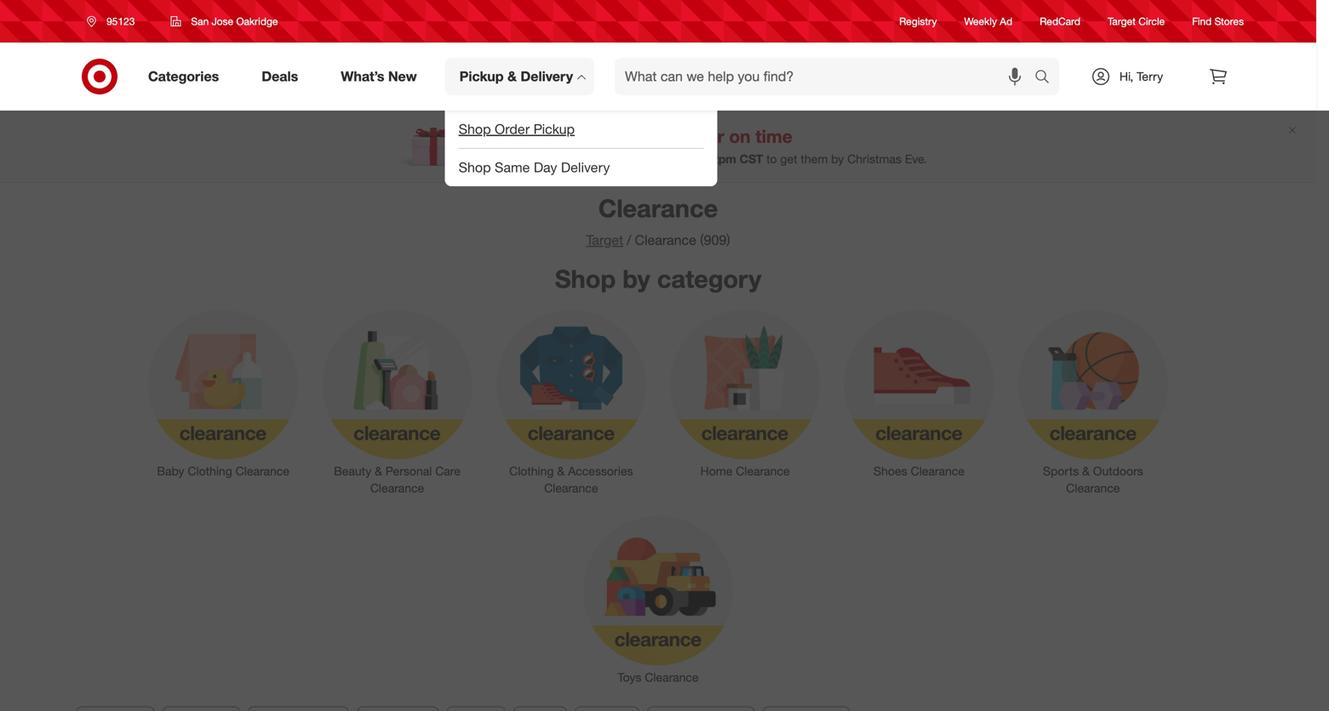 Task type: locate. For each thing, give the bounding box(es) containing it.
to
[[621, 126, 638, 147], [767, 152, 777, 167]]

by right them
[[831, 152, 844, 167]]

beauty & personal care clearance
[[334, 464, 461, 496]]

0 vertical spatial shop
[[459, 121, 491, 138]]

12pm
[[705, 152, 736, 167]]

delivery
[[521, 68, 573, 85], [561, 159, 610, 176]]

san jose oakridge
[[191, 15, 278, 28]]

by down shop order pickup link
[[570, 152, 583, 167]]

shop same day delivery link
[[445, 149, 718, 186]]

to left get
[[767, 152, 777, 167]]

new
[[388, 68, 417, 85]]

time
[[756, 126, 793, 147]]

day
[[534, 159, 557, 176]]

clothing & accessories clearance
[[509, 464, 633, 496]]

& left accessories
[[557, 464, 565, 479]]

san jose oakridge button
[[160, 6, 289, 37]]

what's new
[[341, 68, 417, 85]]

by
[[570, 152, 583, 167], [831, 152, 844, 167], [623, 264, 650, 294]]

& inside clothing & accessories clearance
[[557, 464, 565, 479]]

toys clearance link
[[571, 513, 745, 687]]

weekly
[[964, 15, 997, 28]]

(909)
[[700, 232, 730, 249]]

delivery up holiday
[[521, 68, 573, 85]]

shop down ship on the left top
[[459, 159, 491, 176]]

target
[[1108, 15, 1136, 28], [586, 232, 623, 249]]

redcard link
[[1040, 14, 1081, 29]]

shop
[[459, 121, 491, 138], [459, 159, 491, 176], [555, 264, 616, 294]]

hi,
[[1120, 69, 1134, 84]]

clothing right baby
[[188, 464, 232, 479]]

1 horizontal spatial by
[[623, 264, 650, 294]]

shop order pickup link
[[445, 111, 718, 148]]

1 horizontal spatial gifts
[[578, 126, 616, 147]]

same
[[495, 159, 530, 176]]

1 horizontal spatial target
[[1108, 15, 1136, 28]]

shop down the target 'link'
[[555, 264, 616, 294]]

1 vertical spatial gifts
[[542, 152, 567, 167]]

target inside target circle link
[[1108, 15, 1136, 28]]

pickup up ship on the left top
[[460, 68, 504, 85]]

circle
[[1139, 15, 1165, 28]]

jose
[[212, 15, 233, 28]]

0 horizontal spatial clothing
[[188, 464, 232, 479]]

toys
[[618, 670, 642, 685]]

clearance inside "beauty & personal care clearance"
[[370, 481, 424, 496]]

holiday
[[513, 126, 574, 147]]

0 vertical spatial order
[[495, 121, 530, 138]]

pickup up day
[[534, 121, 575, 138]]

1 horizontal spatial to
[[767, 152, 777, 167]]

stores
[[1215, 15, 1244, 28]]

shoes
[[874, 464, 908, 479]]

0 horizontal spatial gifts
[[542, 152, 567, 167]]

1 horizontal spatial clothing
[[509, 464, 554, 479]]

0 horizontal spatial to
[[621, 126, 638, 147]]

clearance
[[598, 193, 718, 224], [635, 232, 696, 249], [236, 464, 290, 479], [736, 464, 790, 479], [911, 464, 965, 479], [370, 481, 424, 496], [544, 481, 598, 496], [1066, 481, 1120, 496], [645, 670, 699, 685]]

& inside "beauty & personal care clearance"
[[375, 464, 382, 479]]

clearance inside clothing & accessories clearance
[[544, 481, 598, 496]]

& inside sports & outdoors clearance
[[1082, 464, 1090, 479]]

by down '/'
[[623, 264, 650, 294]]

order down ship on the left top
[[470, 152, 501, 167]]

select
[[504, 152, 538, 167]]

target left '/'
[[586, 232, 623, 249]]

target left circle
[[1108, 15, 1136, 28]]

0 horizontal spatial target
[[586, 232, 623, 249]]

1 vertical spatial target
[[586, 232, 623, 249]]

2 vertical spatial shop
[[555, 264, 616, 294]]

christmas
[[847, 152, 902, 167]]

door
[[685, 126, 724, 147]]

shop for shop by category
[[555, 264, 616, 294]]

1 vertical spatial to
[[767, 152, 777, 167]]

find stores link
[[1192, 14, 1244, 29]]

order up "select"
[[495, 121, 530, 138]]

clothing left accessories
[[509, 464, 554, 479]]

san
[[191, 15, 209, 28]]

deals
[[262, 68, 298, 85]]

target circle
[[1108, 15, 1165, 28]]

registry link
[[899, 14, 937, 29]]

& up shop order pickup
[[508, 68, 517, 85]]

home clearance link
[[658, 307, 832, 480]]

0 horizontal spatial pickup
[[460, 68, 504, 85]]

pickup
[[460, 68, 504, 85], [534, 121, 575, 138]]

shop by category
[[555, 264, 762, 294]]

clothing inside clothing & accessories clearance
[[509, 464, 554, 479]]

0 vertical spatial target
[[1108, 15, 1136, 28]]

0 horizontal spatial by
[[570, 152, 583, 167]]

clearance inside sports & outdoors clearance
[[1066, 481, 1120, 496]]

shop down pickup & delivery
[[459, 121, 491, 138]]

what's new link
[[326, 58, 438, 95]]

1 vertical spatial pickup
[[534, 121, 575, 138]]

gifts down holiday
[[542, 152, 567, 167]]

&
[[508, 68, 517, 85], [375, 464, 382, 479], [557, 464, 565, 479], [1082, 464, 1090, 479]]

clearance target / clearance (909)
[[586, 193, 730, 249]]

home
[[701, 464, 733, 479]]

deals link
[[247, 58, 320, 95]]

your
[[643, 126, 680, 147]]

to up wednesday,
[[621, 126, 638, 147]]

sports & outdoors clearance
[[1043, 464, 1143, 496]]

/
[[627, 232, 631, 249]]

search button
[[1027, 58, 1068, 99]]

beauty & personal care clearance link
[[310, 307, 484, 497]]

95123
[[106, 15, 135, 28]]

0 vertical spatial to
[[621, 126, 638, 147]]

order
[[495, 121, 530, 138], [470, 152, 501, 167]]

category
[[657, 264, 762, 294]]

shop for shop same day delivery
[[459, 159, 491, 176]]

delivery down shop order pickup link
[[561, 159, 610, 176]]

shop same day delivery
[[459, 159, 610, 176]]

1 vertical spatial shop
[[459, 159, 491, 176]]

& for clothing
[[557, 464, 565, 479]]

them
[[801, 152, 828, 167]]

& right beauty
[[375, 464, 382, 479]]

clothing
[[188, 464, 232, 479], [509, 464, 554, 479]]

2 clothing from the left
[[509, 464, 554, 479]]

categories
[[148, 68, 219, 85]]

gifts up wednesday,
[[578, 126, 616, 147]]

weekly ad
[[964, 15, 1013, 28]]

at
[[691, 152, 702, 167]]

& right sports at the right
[[1082, 464, 1090, 479]]

gifts
[[578, 126, 616, 147], [542, 152, 567, 167]]

baby clothing clearance link
[[136, 307, 310, 480]]

1 vertical spatial order
[[470, 152, 501, 167]]

& for pickup
[[508, 68, 517, 85]]



Task type: describe. For each thing, give the bounding box(es) containing it.
target circle link
[[1108, 14, 1165, 29]]

shoes clearance link
[[832, 307, 1006, 480]]

1 clothing from the left
[[188, 464, 232, 479]]

weekly ad link
[[964, 14, 1013, 29]]

sports & outdoors clearance link
[[1006, 307, 1180, 497]]

sports
[[1043, 464, 1079, 479]]

cst
[[740, 152, 763, 167]]

1 vertical spatial delivery
[[561, 159, 610, 176]]

0 vertical spatial delivery
[[521, 68, 573, 85]]

0 vertical spatial gifts
[[578, 126, 616, 147]]

categories link
[[134, 58, 240, 95]]

registry
[[899, 15, 937, 28]]

target inside clearance target / clearance (909)
[[586, 232, 623, 249]]

search
[[1027, 70, 1068, 86]]

2 horizontal spatial by
[[831, 152, 844, 167]]

order inside ship holiday gifts to your door on time order select gifts by wednesday, 12/20 at 12pm cst to get them by christmas eve.
[[470, 152, 501, 167]]

oakridge
[[236, 15, 278, 28]]

outdoors
[[1093, 464, 1143, 479]]

ship holiday gifts to your door on time order select gifts by wednesday, 12/20 at 12pm cst to get them by christmas eve.
[[470, 126, 927, 167]]

find stores
[[1192, 15, 1244, 28]]

1 horizontal spatial pickup
[[534, 121, 575, 138]]

& for beauty
[[375, 464, 382, 479]]

baby clothing clearance
[[157, 464, 290, 479]]

95123 button
[[76, 6, 153, 37]]

pickup & delivery
[[460, 68, 573, 85]]

redcard
[[1040, 15, 1081, 28]]

beauty
[[334, 464, 371, 479]]

& for sports
[[1082, 464, 1090, 479]]

find
[[1192, 15, 1212, 28]]

terry
[[1137, 69, 1163, 84]]

what's
[[341, 68, 384, 85]]

home clearance
[[701, 464, 790, 479]]

clothing & accessories clearance link
[[484, 307, 658, 497]]

wednesday,
[[586, 152, 653, 167]]

shoes clearance
[[874, 464, 965, 479]]

shop order pickup
[[459, 121, 575, 138]]

shop for shop order pickup
[[459, 121, 491, 138]]

accessories
[[568, 464, 633, 479]]

12/20
[[657, 152, 688, 167]]

ship
[[470, 126, 508, 147]]

pickup & delivery link
[[445, 58, 594, 95]]

What can we help you find? suggestions appear below search field
[[615, 58, 1039, 95]]

hi, terry
[[1120, 69, 1163, 84]]

get
[[780, 152, 798, 167]]

target link
[[586, 232, 623, 249]]

ad
[[1000, 15, 1013, 28]]

0 vertical spatial pickup
[[460, 68, 504, 85]]

toys clearance
[[618, 670, 699, 685]]

eve.
[[905, 152, 927, 167]]

care
[[435, 464, 461, 479]]

personal
[[386, 464, 432, 479]]

baby
[[157, 464, 184, 479]]

on
[[729, 126, 751, 147]]



Task type: vqa. For each thing, say whether or not it's contained in the screenshot.
1057 Eastshore Hwy, Albany, CA 94710-1011 Open today: 7:00am - 11:00pm 510-982-0512
no



